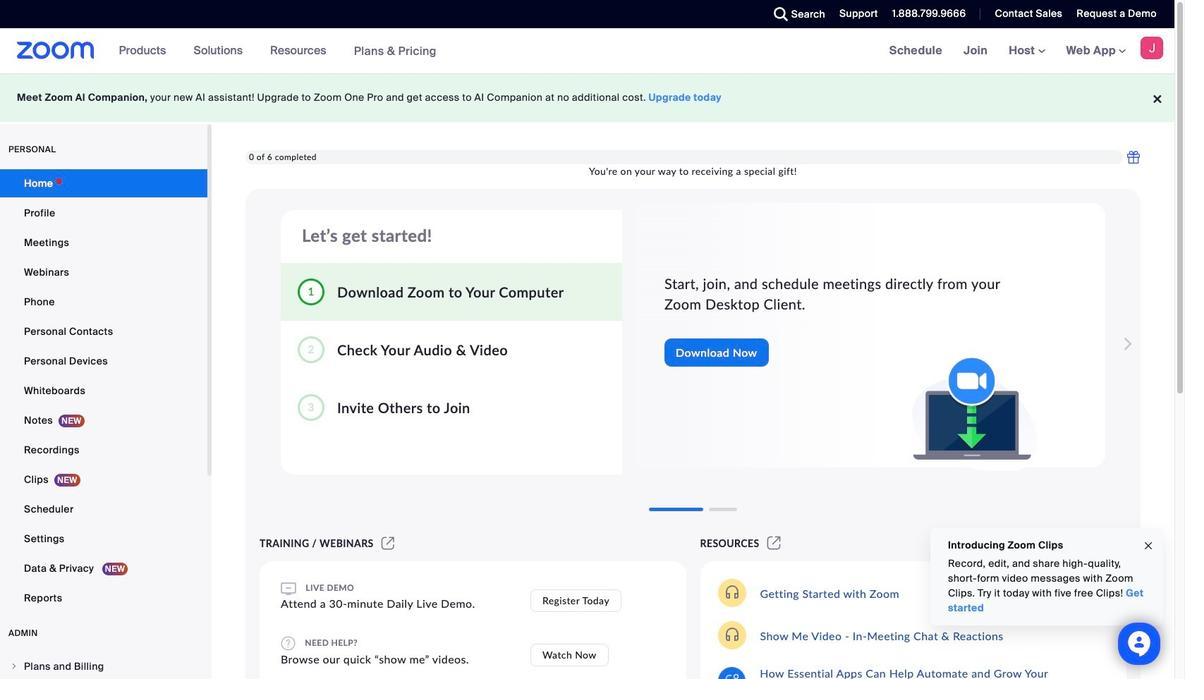 Task type: vqa. For each thing, say whether or not it's contained in the screenshot.
BANNER
yes



Task type: locate. For each thing, give the bounding box(es) containing it.
2 window new image from the left
[[765, 538, 783, 550]]

footer
[[0, 73, 1175, 122]]

window new image
[[379, 538, 397, 550], [765, 538, 783, 550]]

menu item
[[0, 653, 207, 680]]

banner
[[0, 28, 1175, 74]]

meetings navigation
[[879, 28, 1175, 74]]

profile picture image
[[1141, 37, 1164, 59]]

1 horizontal spatial window new image
[[765, 538, 783, 550]]

zoom logo image
[[17, 42, 94, 59]]

0 horizontal spatial window new image
[[379, 538, 397, 550]]



Task type: describe. For each thing, give the bounding box(es) containing it.
product information navigation
[[108, 28, 447, 74]]

next image
[[1117, 330, 1136, 358]]

right image
[[10, 663, 18, 671]]

personal menu menu
[[0, 169, 207, 614]]

1 window new image from the left
[[379, 538, 397, 550]]

close image
[[1143, 538, 1155, 554]]



